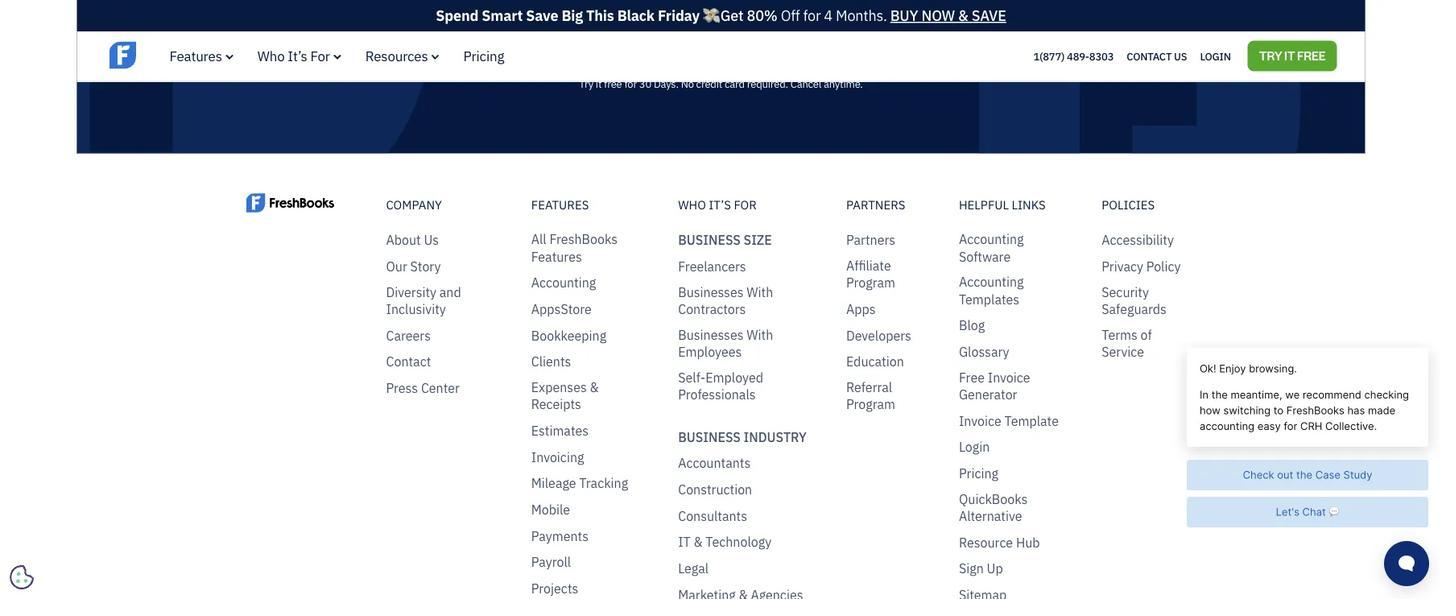 Task type: vqa. For each thing, say whether or not it's contained in the screenshot.
Bank within the Access to Lower Credit Card Transaction Fees and Capped Bank Transfer (ACH) Fees
no



Task type: locate. For each thing, give the bounding box(es) containing it.
contact right 8303
[[1127, 49, 1172, 63]]

pricing
[[463, 47, 504, 65], [959, 465, 998, 482]]

program down referral
[[846, 396, 895, 413]]

& right now
[[958, 6, 968, 25]]

0 horizontal spatial freshbooks logo image
[[109, 40, 234, 71]]

who
[[257, 47, 285, 65], [678, 197, 706, 213]]

accounting software
[[959, 231, 1024, 265]]

security
[[1102, 283, 1149, 300]]

0 horizontal spatial who
[[257, 47, 285, 65]]

with for businesses with employees
[[747, 326, 773, 343]]

1 vertical spatial pricing link
[[959, 465, 998, 482]]

1 vertical spatial who
[[678, 197, 706, 213]]

1 horizontal spatial login link
[[1200, 46, 1231, 67]]

accounting for software
[[959, 231, 1024, 248]]

0 vertical spatial &
[[958, 6, 968, 25]]

us up story
[[424, 232, 439, 248]]

2 vertical spatial features
[[531, 248, 582, 265]]

& inside it & technology link
[[694, 533, 703, 550]]

accounting for templates
[[959, 273, 1024, 290]]

0 horizontal spatial &
[[590, 379, 599, 396]]

press center
[[386, 379, 460, 396]]

& right it
[[694, 533, 703, 550]]

big
[[562, 6, 583, 25]]

1 business from the top
[[678, 232, 741, 248]]

1 vertical spatial features link
[[531, 197, 646, 213]]

1 vertical spatial for
[[734, 197, 757, 213]]

business inside business industry link
[[678, 428, 741, 445]]

policies
[[1102, 197, 1155, 213]]

1 vertical spatial program
[[846, 396, 895, 413]]

1 vertical spatial us
[[424, 232, 439, 248]]

pricing link down smart
[[463, 47, 504, 65]]

all freshbooks features
[[531, 231, 618, 265]]

terms
[[1102, 326, 1138, 343]]

with down businesses with contractors link
[[747, 326, 773, 343]]

bookkeeping
[[531, 327, 606, 344]]

1 horizontal spatial free
[[1297, 48, 1326, 63]]

pricing link up quickbooks
[[959, 465, 998, 482]]

service
[[1102, 343, 1144, 360]]

credit
[[696, 76, 722, 90]]

2 vertical spatial &
[[694, 533, 703, 550]]

1 horizontal spatial it's
[[709, 197, 731, 213]]

mobile link
[[531, 501, 570, 518]]

1 vertical spatial try
[[579, 76, 593, 90]]

0 vertical spatial try
[[1259, 48, 1282, 63]]

2 partners from the top
[[846, 232, 895, 248]]

0 vertical spatial pricing
[[463, 47, 504, 65]]

1 horizontal spatial pricing link
[[959, 465, 998, 482]]

1 horizontal spatial who it's for link
[[678, 197, 814, 213]]

up
[[987, 560, 1003, 577]]

it inside try it free link
[[1284, 48, 1295, 63]]

0 horizontal spatial free
[[959, 369, 985, 386]]

apps
[[846, 301, 876, 317]]

pricing down smart
[[463, 47, 504, 65]]

us for about us
[[424, 232, 439, 248]]

1 vertical spatial partners link
[[846, 232, 895, 249]]

login down invoice template 'link'
[[959, 438, 990, 455]]

0 vertical spatial contact
[[1127, 49, 1172, 63]]

& for it & technology
[[694, 533, 703, 550]]

quickbooks alternative link
[[959, 490, 1070, 525]]

accountants link
[[678, 455, 751, 472]]

2 horizontal spatial &
[[958, 6, 968, 25]]

2 with from the top
[[747, 326, 773, 343]]

careers link
[[386, 327, 431, 344]]

login
[[1200, 49, 1231, 63], [959, 438, 990, 455]]

features inside all freshbooks features
[[531, 248, 582, 265]]

0 vertical spatial for
[[803, 6, 821, 25]]

features link
[[169, 47, 233, 65], [531, 197, 646, 213]]

1 vertical spatial &
[[590, 379, 599, 396]]

1 horizontal spatial &
[[694, 533, 703, 550]]

it for free
[[596, 76, 602, 90]]

our story
[[386, 258, 441, 275]]

projects link
[[531, 580, 578, 597]]

developers
[[846, 327, 911, 344]]

0 vertical spatial login link
[[1200, 46, 1231, 67]]

1 vertical spatial who it's for link
[[678, 197, 814, 213]]

1 partners from the top
[[846, 197, 905, 213]]

0 horizontal spatial pricing
[[463, 47, 504, 65]]

program down affiliate
[[846, 274, 895, 291]]

accountants
[[678, 455, 751, 471]]

payments
[[531, 527, 589, 544]]

with down the size
[[747, 283, 773, 300]]

apps link
[[846, 301, 876, 318]]

1 horizontal spatial pricing
[[959, 465, 998, 482]]

0 horizontal spatial who it's for
[[257, 47, 330, 65]]

security safeguards link
[[1102, 283, 1196, 318]]

1 vertical spatial business
[[678, 428, 741, 445]]

0 horizontal spatial login
[[959, 438, 990, 455]]

1 vertical spatial businesses
[[678, 326, 744, 343]]

for left 30
[[624, 76, 637, 90]]

0 vertical spatial program
[[846, 274, 895, 291]]

pricing up quickbooks
[[959, 465, 998, 482]]

& inside the expenses & receipts
[[590, 379, 599, 396]]

business inside business size link
[[678, 232, 741, 248]]

1 vertical spatial it
[[596, 76, 602, 90]]

0 horizontal spatial features link
[[169, 47, 233, 65]]

0 horizontal spatial contact
[[386, 353, 431, 370]]

clients
[[531, 353, 571, 370]]

businesses up contractors
[[678, 283, 744, 300]]

0 vertical spatial with
[[747, 283, 773, 300]]

accounting
[[959, 231, 1024, 248], [959, 273, 1024, 290], [531, 274, 596, 291]]

0 horizontal spatial try
[[579, 76, 593, 90]]

2 program from the top
[[846, 396, 895, 413]]

contact link
[[386, 353, 431, 370]]

cancel
[[791, 76, 821, 90]]

business size link
[[678, 232, 772, 249]]

0 horizontal spatial login link
[[959, 438, 990, 456]]

0 horizontal spatial pricing link
[[463, 47, 504, 65]]

resources link
[[365, 47, 439, 65]]

login link right contact us
[[1200, 46, 1231, 67]]

freshbooks logo image
[[109, 40, 234, 71], [246, 192, 335, 214]]

resources
[[365, 47, 428, 65]]

appsstore
[[531, 301, 592, 317]]

businesses inside businesses with employees
[[678, 326, 744, 343]]

1 vertical spatial free
[[959, 369, 985, 386]]

our story link
[[386, 258, 441, 275]]

friday
[[658, 6, 700, 25]]

us for contact us
[[1174, 49, 1187, 63]]

resource hub
[[959, 534, 1040, 551]]

businesses
[[678, 283, 744, 300], [678, 326, 744, 343]]

0 horizontal spatial it
[[596, 76, 602, 90]]

buy
[[890, 6, 918, 25]]

no
[[681, 76, 694, 90]]

0 horizontal spatial it's
[[288, 47, 307, 65]]

0 vertical spatial freshbooks logo image
[[109, 40, 234, 71]]

for left the resources on the left top of the page
[[310, 47, 330, 65]]

it
[[1284, 48, 1295, 63], [596, 76, 602, 90]]

0 vertical spatial features
[[169, 47, 222, 65]]

invoicing link
[[531, 448, 584, 466]]

invoice inside invoice template 'link'
[[959, 412, 1001, 429]]

businesses up employees
[[678, 326, 744, 343]]

1 horizontal spatial freshbooks logo image
[[246, 192, 335, 214]]

login link down invoice template 'link'
[[959, 438, 990, 456]]

0 vertical spatial it
[[1284, 48, 1295, 63]]

login right contact us
[[1200, 49, 1231, 63]]

with inside businesses with contractors
[[747, 283, 773, 300]]

days.
[[654, 76, 679, 90]]

businesses inside businesses with contractors
[[678, 283, 744, 300]]

us right 8303
[[1174, 49, 1187, 63]]

receipts
[[531, 396, 581, 413]]

contact down the careers link
[[386, 353, 431, 370]]

0 vertical spatial pricing link
[[463, 47, 504, 65]]

0 vertical spatial for
[[310, 47, 330, 65]]

0 vertical spatial who it's for
[[257, 47, 330, 65]]

legal
[[678, 560, 709, 577]]

with for businesses with contractors
[[747, 283, 773, 300]]

2 businesses from the top
[[678, 326, 744, 343]]

0 vertical spatial business
[[678, 232, 741, 248]]

1 horizontal spatial for
[[734, 197, 757, 213]]

tracking
[[579, 475, 628, 492]]

0 vertical spatial partners link
[[846, 197, 927, 213]]

employed
[[706, 369, 763, 386]]

templates
[[959, 291, 1019, 308]]

0 vertical spatial login
[[1200, 49, 1231, 63]]

1 vertical spatial who it's for
[[678, 197, 757, 213]]

0 vertical spatial who
[[257, 47, 285, 65]]

0 vertical spatial invoice
[[988, 369, 1030, 386]]

clients link
[[531, 353, 571, 370]]

contact for contact
[[386, 353, 431, 370]]

privacy policy link
[[1102, 258, 1181, 275]]

spend smart save big this black friday 💸 get 80% off for 4 months. buy now & save
[[436, 6, 1006, 25]]

accessibility link
[[1102, 232, 1174, 249]]

for
[[803, 6, 821, 25], [624, 76, 637, 90]]

0 vertical spatial partners
[[846, 197, 905, 213]]

1 vertical spatial contact
[[386, 353, 431, 370]]

it for free
[[1284, 48, 1295, 63]]

with inside businesses with employees
[[747, 326, 773, 343]]

accounting up templates
[[959, 273, 1024, 290]]

free
[[604, 76, 622, 90]]

0 horizontal spatial for
[[624, 76, 637, 90]]

1 businesses from the top
[[678, 283, 744, 300]]

us
[[1174, 49, 1187, 63], [424, 232, 439, 248]]

pricing link
[[463, 47, 504, 65], [959, 465, 998, 482]]

2 business from the top
[[678, 428, 741, 445]]

and
[[439, 283, 461, 300]]

1 horizontal spatial contact
[[1127, 49, 1172, 63]]

1 vertical spatial with
[[747, 326, 773, 343]]

program for referral
[[846, 396, 895, 413]]

affiliate program
[[846, 257, 895, 291]]

1 horizontal spatial it
[[1284, 48, 1295, 63]]

referral program link
[[846, 379, 927, 413]]

1 horizontal spatial who
[[678, 197, 706, 213]]

quickbooks
[[959, 490, 1028, 507]]

0 vertical spatial businesses
[[678, 283, 744, 300]]

1 with from the top
[[747, 283, 773, 300]]

terms of service
[[1102, 326, 1152, 360]]

accounting up software
[[959, 231, 1024, 248]]

1 horizontal spatial who it's for
[[678, 197, 757, 213]]

& right expenses
[[590, 379, 599, 396]]

security safeguards
[[1102, 283, 1167, 317]]

business
[[678, 232, 741, 248], [678, 428, 741, 445]]

0 horizontal spatial who it's for link
[[257, 47, 341, 65]]

0 horizontal spatial us
[[424, 232, 439, 248]]

sign up link
[[959, 560, 1003, 577]]

invoice down generator in the bottom right of the page
[[959, 412, 1001, 429]]

who it's for link
[[257, 47, 341, 65], [678, 197, 814, 213]]

businesses for employees
[[678, 326, 744, 343]]

try it free link
[[1248, 41, 1337, 71]]

diversity and inclusivity link
[[386, 283, 499, 318]]

for up the size
[[734, 197, 757, 213]]

1 program from the top
[[846, 274, 895, 291]]

1 partners link from the top
[[846, 197, 927, 213]]

business up "accountants"
[[678, 428, 741, 445]]

1 vertical spatial partners
[[846, 232, 895, 248]]

1 vertical spatial features
[[531, 197, 589, 213]]

for left 4
[[803, 6, 821, 25]]

1 vertical spatial invoice
[[959, 412, 1001, 429]]

accounting inside "accounting software" link
[[959, 231, 1024, 248]]

features
[[169, 47, 222, 65], [531, 197, 589, 213], [531, 248, 582, 265]]

it & technology
[[678, 533, 772, 550]]

business for business industry
[[678, 428, 741, 445]]

businesses with employees link
[[678, 326, 814, 360]]

expenses & receipts
[[531, 379, 599, 413]]

cookie consent banner dialog
[[12, 401, 254, 587]]

business industry link
[[678, 428, 807, 445]]

card
[[725, 76, 745, 90]]

accounting inside accounting templates link
[[959, 273, 1024, 290]]

mileage tracking
[[531, 475, 628, 492]]

program for affiliate
[[846, 274, 895, 291]]

1 horizontal spatial us
[[1174, 49, 1187, 63]]

0 vertical spatial us
[[1174, 49, 1187, 63]]

invoice up generator in the bottom right of the page
[[988, 369, 1030, 386]]

business up freelancers
[[678, 232, 741, 248]]

1 vertical spatial login link
[[959, 438, 990, 456]]

diversity
[[386, 283, 436, 300]]

1 horizontal spatial try
[[1259, 48, 1282, 63]]



Task type: describe. For each thing, give the bounding box(es) containing it.
policies link
[[1102, 197, 1196, 213]]

appsstore link
[[531, 301, 592, 318]]

technology
[[706, 533, 772, 550]]

1 horizontal spatial for
[[803, 6, 821, 25]]

1 horizontal spatial login
[[1200, 49, 1231, 63]]

try for try it free for 30 days. no credit card required. cancel anytime.
[[579, 76, 593, 90]]

it & technology link
[[678, 533, 772, 551]]

anytime.
[[824, 76, 863, 90]]

1 vertical spatial for
[[624, 76, 637, 90]]

professionals
[[678, 386, 756, 403]]

all
[[531, 231, 546, 248]]

partners for 1st partners link
[[846, 197, 905, 213]]

payments link
[[531, 527, 589, 544]]

about us
[[386, 232, 439, 248]]

freelancers
[[678, 258, 746, 275]]

1 vertical spatial login
[[959, 438, 990, 455]]

projects
[[531, 580, 578, 597]]

referral program
[[846, 379, 895, 413]]

business size
[[678, 232, 772, 248]]

accounting up appsstore
[[531, 274, 596, 291]]

business industry
[[678, 428, 807, 445]]

our
[[386, 258, 407, 275]]

contractors
[[678, 301, 746, 317]]

try it free for 30 days. no credit card required. cancel anytime.
[[579, 76, 863, 90]]

helpful links
[[959, 197, 1046, 213]]

2 partners link from the top
[[846, 232, 895, 249]]

diversity and inclusivity
[[386, 283, 461, 317]]

contact for contact us
[[1127, 49, 1172, 63]]

estimates
[[531, 422, 589, 439]]

hub
[[1016, 534, 1040, 551]]

1 vertical spatial pricing
[[959, 465, 998, 482]]

links
[[1012, 197, 1046, 213]]

accounting templates link
[[959, 273, 1070, 308]]

1(877)
[[1033, 49, 1065, 63]]

1 vertical spatial it's
[[709, 197, 731, 213]]

free inside free invoice generator
[[959, 369, 985, 386]]

free invoice generator
[[959, 369, 1030, 403]]

freshbooks
[[549, 231, 618, 248]]

company
[[386, 197, 442, 213]]

30
[[639, 76, 651, 90]]

mobile
[[531, 501, 570, 518]]

try for try it free
[[1259, 48, 1282, 63]]

resource hub link
[[959, 534, 1040, 551]]

generator
[[959, 386, 1017, 403]]

developers link
[[846, 327, 911, 344]]

contact us link
[[1127, 46, 1187, 67]]

accounting software link
[[959, 231, 1070, 265]]

1 horizontal spatial features link
[[531, 197, 646, 213]]

payroll link
[[531, 554, 571, 571]]

accounting templates
[[959, 273, 1024, 308]]

resource
[[959, 534, 1013, 551]]

software
[[959, 248, 1011, 265]]

safeguards
[[1102, 301, 1167, 317]]

invoice template
[[959, 412, 1059, 429]]

invoice inside free invoice generator
[[988, 369, 1030, 386]]

1(877) 489-8303
[[1033, 49, 1114, 63]]

businesses for contractors
[[678, 283, 744, 300]]

affiliate
[[846, 257, 891, 274]]

of
[[1141, 326, 1152, 343]]

partners for 1st partners link from the bottom
[[846, 232, 895, 248]]

now
[[922, 6, 955, 25]]

months.
[[836, 6, 887, 25]]

4
[[824, 6, 833, 25]]

businesses with contractors link
[[678, 283, 814, 318]]

smart
[[482, 6, 523, 25]]

489-
[[1067, 49, 1089, 63]]

business for business size
[[678, 232, 741, 248]]

all freshbooks features link
[[531, 231, 646, 265]]

inclusivity
[[386, 301, 446, 317]]

0 horizontal spatial for
[[310, 47, 330, 65]]

accessibility
[[1102, 232, 1174, 248]]

about us link
[[386, 232, 439, 249]]

expenses
[[531, 379, 587, 396]]

about
[[386, 232, 421, 248]]

policy
[[1146, 258, 1181, 275]]

cookie preferences image
[[10, 565, 34, 589]]

mileage
[[531, 475, 576, 492]]

required.
[[747, 76, 788, 90]]

invoice template link
[[959, 412, 1059, 429]]

0 vertical spatial free
[[1297, 48, 1326, 63]]

press
[[386, 379, 418, 396]]

sign up
[[959, 560, 1003, 577]]

referral
[[846, 379, 892, 396]]

0 vertical spatial it's
[[288, 47, 307, 65]]

estimates link
[[531, 422, 589, 439]]

black
[[617, 6, 655, 25]]

sign
[[959, 560, 984, 577]]

0 vertical spatial who it's for link
[[257, 47, 341, 65]]

0 vertical spatial features link
[[169, 47, 233, 65]]

& for expenses & receipts
[[590, 379, 599, 396]]

construction
[[678, 481, 752, 498]]

freelancers link
[[678, 258, 746, 275]]

glossary
[[959, 343, 1009, 360]]

try it free
[[1259, 48, 1326, 63]]

size
[[744, 232, 772, 248]]

businesses with employees
[[678, 326, 773, 360]]

businesses with contractors
[[678, 283, 773, 317]]

privacy
[[1102, 258, 1143, 275]]

this
[[586, 6, 614, 25]]

construction link
[[678, 481, 752, 498]]

self-employed professionals
[[678, 369, 763, 403]]

terms of service link
[[1102, 326, 1196, 360]]

education link
[[846, 353, 904, 370]]

center
[[421, 379, 460, 396]]

1 vertical spatial freshbooks logo image
[[246, 192, 335, 214]]

helpful links link
[[959, 197, 1070, 213]]

1(877) 489-8303 link
[[1033, 49, 1114, 63]]



